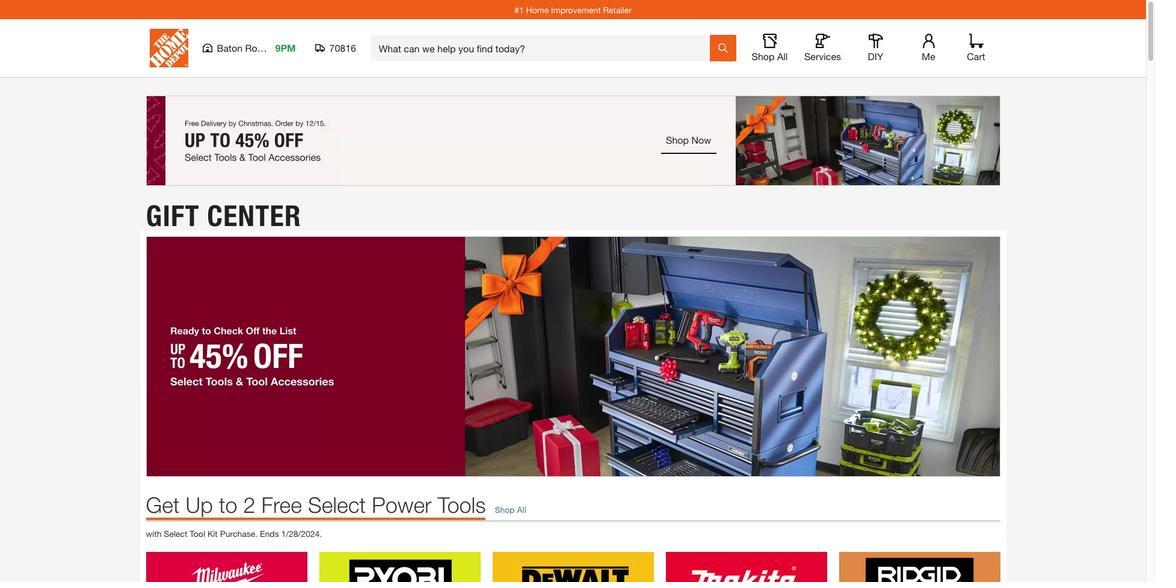 Task type: locate. For each thing, give the bounding box(es) containing it.
to
[[219, 492, 237, 518]]

ridgid image
[[839, 552, 1000, 582]]

1 horizontal spatial shop
[[752, 51, 775, 62]]

70816
[[329, 42, 356, 54]]

shop
[[752, 51, 775, 62], [495, 504, 515, 515]]

1 vertical spatial shop
[[495, 504, 515, 515]]

1 horizontal spatial all
[[777, 51, 788, 62]]

select left tool
[[164, 529, 187, 539]]

diy button
[[856, 34, 895, 63]]

services button
[[803, 34, 842, 63]]

up
[[186, 492, 213, 518]]

milwaukee image
[[146, 552, 307, 582]]

1 vertical spatial select
[[164, 529, 187, 539]]

shop right tools
[[495, 504, 515, 515]]

0 horizontal spatial all
[[517, 504, 526, 515]]

shop all left the services
[[752, 51, 788, 62]]

gift
[[146, 198, 200, 233]]

kit
[[207, 529, 218, 539]]

0 horizontal spatial select
[[164, 529, 187, 539]]

shop all inside button
[[752, 51, 788, 62]]

1 vertical spatial all
[[517, 504, 526, 515]]

with select tool kit purchase. ends 1/28/2024.
[[146, 529, 322, 539]]

0 vertical spatial shop all
[[752, 51, 788, 62]]

get
[[146, 492, 180, 518]]

select
[[308, 492, 366, 518], [164, 529, 187, 539]]

#1
[[514, 5, 524, 15]]

shop left the services
[[752, 51, 775, 62]]

all
[[777, 51, 788, 62], [517, 504, 526, 515]]

0 horizontal spatial shop all
[[495, 504, 526, 515]]

1 horizontal spatial shop all
[[752, 51, 788, 62]]

0 vertical spatial shop
[[752, 51, 775, 62]]

get up to 2 free select power tools
[[146, 492, 486, 518]]

0 vertical spatial select
[[308, 492, 366, 518]]

1 horizontal spatial select
[[308, 492, 366, 518]]

shop all
[[752, 51, 788, 62], [495, 504, 526, 515]]

tool
[[190, 529, 205, 539]]

shop all right tools
[[495, 504, 526, 515]]

What can we help you find today? search field
[[379, 35, 709, 61]]

me button
[[909, 34, 948, 63]]

home
[[526, 5, 549, 15]]

#1 home improvement retailer
[[514, 5, 632, 15]]

shop inside button
[[752, 51, 775, 62]]

select up 1/28/2024.
[[308, 492, 366, 518]]

0 vertical spatial all
[[777, 51, 788, 62]]

me
[[922, 51, 935, 62]]



Task type: describe. For each thing, give the bounding box(es) containing it.
diy
[[868, 51, 883, 62]]

all inside button
[[777, 51, 788, 62]]

rouge
[[245, 42, 273, 54]]

9pm
[[275, 42, 296, 54]]

baton
[[217, 42, 243, 54]]

shop all link
[[486, 503, 526, 516]]

2
[[243, 492, 255, 518]]

cart
[[967, 51, 985, 62]]

gift center
[[146, 198, 301, 233]]

sponsored banner image
[[146, 96, 1000, 186]]

70816 button
[[315, 42, 356, 54]]

with
[[146, 529, 161, 539]]

1/28/2024.
[[281, 529, 322, 539]]

services
[[804, 51, 841, 62]]

cart link
[[963, 34, 989, 63]]

ready to check off the list. up to 45% off select tools & tool accessories image
[[146, 236, 1000, 477]]

the home depot logo image
[[149, 29, 188, 67]]

1 vertical spatial shop all
[[495, 504, 526, 515]]

ryobi image
[[319, 552, 480, 582]]

tools
[[438, 492, 486, 518]]

purchase.
[[220, 529, 258, 539]]

makita image
[[666, 552, 827, 582]]

ends
[[260, 529, 279, 539]]

improvement
[[551, 5, 601, 15]]

retailer
[[603, 5, 632, 15]]

baton rouge 9pm
[[217, 42, 296, 54]]

center
[[207, 198, 301, 233]]

free
[[261, 492, 302, 518]]

shop all button
[[750, 34, 789, 63]]

power
[[372, 492, 432, 518]]

dewalt image
[[492, 552, 654, 582]]

0 horizontal spatial shop
[[495, 504, 515, 515]]



Task type: vqa. For each thing, say whether or not it's contained in the screenshot.
Free & Easy Returns In Store or Online Return this item within 90 days of purchase. Read Return Policy in the right of the page
no



